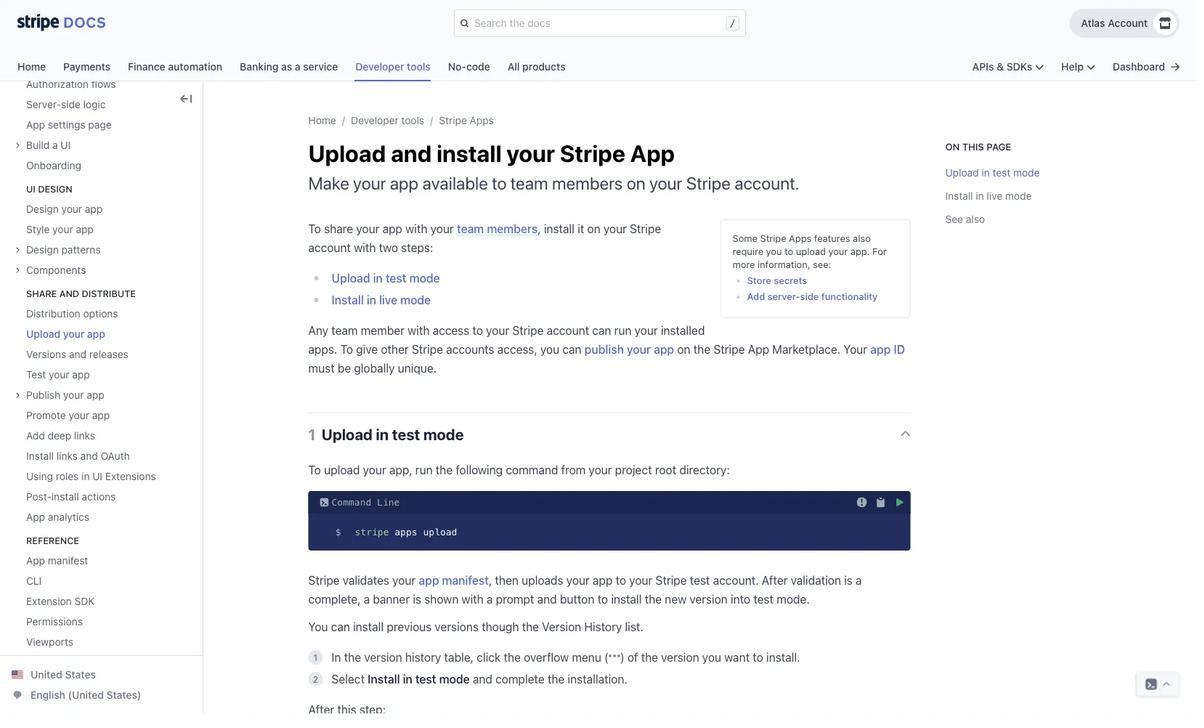 Task type: locate. For each thing, give the bounding box(es) containing it.
1 vertical spatial page
[[987, 141, 1011, 152]]

home up authorization
[[17, 61, 46, 73]]

1 horizontal spatial ui
[[61, 139, 71, 151]]

your inside some stripe apps features also require you to upload your app. for more information, see: store secrets add server-side functionality
[[828, 246, 848, 257]]

2 dropdown closed image from the top
[[15, 267, 20, 273]]

the left following
[[436, 463, 453, 477]]

app down installed
[[654, 342, 674, 356]]

1 horizontal spatial side
[[800, 291, 819, 302]]

app manifest link
[[419, 573, 489, 587]]

stripe validates your app manifest
[[308, 573, 489, 587]]

dashboard link
[[1113, 60, 1165, 74]]

)
[[620, 650, 624, 664]]

1 vertical spatial upload in test mode link
[[332, 271, 440, 285]]

you up information,
[[766, 246, 782, 257]]

automation
[[168, 61, 222, 73]]

0 vertical spatial side
[[61, 98, 80, 110]]

releases
[[89, 348, 128, 360]]

more
[[733, 259, 755, 270]]

install in live mode link up see also
[[945, 190, 1032, 202]]

logic
[[83, 98, 106, 110]]

2 vertical spatial can
[[331, 620, 350, 634]]

your inside style your app link
[[52, 223, 73, 235]]

, for stripe validates your app manifest
[[489, 573, 492, 587]]

1 vertical spatial install in live mode link
[[332, 293, 431, 307]]

1 vertical spatial to
[[340, 342, 353, 356]]

manifest up shown
[[442, 573, 489, 587]]

1 horizontal spatial manifest
[[442, 573, 489, 587]]

manifest down 'reference'
[[48, 555, 88, 567]]

select
[[332, 672, 365, 686]]

install inside , install it on your stripe account with two steps:
[[544, 222, 575, 236]]

to right the want
[[753, 650, 763, 664]]

0 horizontal spatial account
[[308, 241, 351, 255]]

upload in test mode down two
[[332, 271, 440, 285]]

members up the it
[[552, 173, 623, 193]]

to right 'button'
[[598, 592, 608, 606]]

0 vertical spatial install in live mode link
[[945, 190, 1032, 202]]

united states
[[31, 669, 96, 681]]

app up "to share your app with your team members"
[[390, 173, 418, 193]]

command line
[[332, 497, 400, 508]]

upload in test mode up the app,
[[322, 425, 464, 443]]

2 vertical spatial team
[[331, 324, 358, 337]]

1 vertical spatial account
[[547, 324, 589, 337]]

give
[[356, 342, 378, 356]]

apis & sdks button
[[972, 60, 1044, 74]]

0 vertical spatial developer tools
[[355, 61, 431, 73]]

installation.
[[568, 672, 627, 686]]

account. up the "some"
[[734, 173, 799, 193]]

app analytics link
[[15, 510, 89, 524]]

install in live mode link for the middle upload in test mode link
[[332, 293, 431, 307]]

command
[[506, 463, 558, 477]]

design your app
[[26, 203, 103, 215]]

run right the app,
[[415, 463, 433, 477]]

dropdown closed image inside components link
[[15, 267, 20, 273]]

share and distribute
[[26, 288, 136, 299]]

and
[[391, 139, 432, 167], [59, 288, 79, 299], [69, 348, 87, 360], [80, 450, 98, 462], [537, 592, 557, 606], [473, 672, 492, 686]]

the down installed
[[694, 342, 711, 356]]

atlas account button
[[1070, 9, 1180, 38]]

upload in test mode link down 'on this page'
[[945, 167, 1040, 179]]

1 vertical spatial you
[[540, 342, 559, 356]]

0 vertical spatial tools
[[407, 61, 431, 73]]

1 horizontal spatial members
[[552, 173, 623, 193]]

1 vertical spatial on
[[587, 222, 600, 236]]

upload inside some stripe apps features also require you to upload your app. for more information, see: store secrets add server-side functionality
[[796, 246, 826, 257]]

to
[[308, 222, 321, 236], [340, 342, 353, 356], [308, 463, 321, 477]]

install left the it
[[544, 222, 575, 236]]

0 vertical spatial install in live mode
[[945, 190, 1032, 202]]

2 vertical spatial you
[[702, 650, 721, 664]]

1 dropdown closed image from the top
[[15, 247, 20, 253]]

button
[[560, 592, 594, 606]]

0 vertical spatial design
[[26, 203, 59, 215]]

0 vertical spatial manifest
[[48, 555, 88, 567]]

, inside , install it on your stripe account with two steps:
[[538, 222, 541, 236]]

1 horizontal spatial run
[[614, 324, 632, 337]]

to right available
[[492, 173, 507, 193]]

app left id
[[870, 342, 891, 356]]

app for app settings page
[[26, 119, 45, 131]]

apps
[[395, 527, 417, 538]]

no-code link
[[448, 57, 508, 81]]

0 vertical spatial add
[[747, 291, 765, 302]]

a right as
[[295, 61, 300, 73]]

account up the publish
[[547, 324, 589, 337]]

be
[[338, 361, 351, 375]]

0 horizontal spatial side
[[61, 98, 80, 110]]

permissions
[[26, 616, 83, 628]]

0 vertical spatial run
[[614, 324, 632, 337]]

information,
[[758, 259, 810, 270]]

0 vertical spatial dropdown closed image
[[15, 142, 20, 148]]

0 horizontal spatial ui
[[26, 183, 36, 194]]

1 horizontal spatial home link
[[308, 114, 336, 126]]

0 vertical spatial team
[[510, 173, 548, 193]]

see also
[[945, 213, 985, 225]]

complete,
[[308, 592, 361, 606]]

developer tools link
[[355, 57, 448, 81], [351, 114, 424, 126]]

1 horizontal spatial svg image
[[876, 497, 886, 507]]

with left two
[[354, 241, 376, 255]]

us image
[[12, 669, 23, 681]]

install up member
[[332, 293, 364, 307]]

server-side logic link
[[15, 97, 106, 112]]

0 horizontal spatial can
[[331, 620, 350, 634]]

design
[[26, 203, 59, 215], [26, 244, 59, 256]]

accounts
[[446, 342, 494, 356]]

ui up actions at left
[[92, 470, 102, 482]]

install up list.
[[611, 592, 642, 606]]

on inside publish your app on the stripe app marketplace. your app id must be globally unique.
[[677, 342, 690, 356]]

upload right apps
[[423, 527, 457, 538]]

mode.
[[777, 592, 810, 606]]

design for design patterns
[[26, 244, 59, 256]]

1 vertical spatial developer
[[351, 114, 399, 126]]

complete
[[495, 672, 545, 686]]

0 vertical spatial home link
[[17, 57, 63, 81]]

1 vertical spatial home link
[[308, 114, 336, 126]]

to inside any team member with access to your stripe account can run your installed apps. to give other stripe accounts access, you can
[[472, 324, 483, 337]]

to up information,
[[785, 246, 793, 257]]

team right the any
[[331, 324, 358, 337]]

0 horizontal spatial home
[[17, 61, 46, 73]]

0 horizontal spatial run
[[415, 463, 433, 477]]

0 vertical spatial account
[[308, 241, 351, 255]]

home down service
[[308, 114, 336, 126]]

0 vertical spatial upload
[[796, 246, 826, 257]]

0 vertical spatial upload in test mode link
[[945, 167, 1040, 179]]

app settings page link
[[15, 118, 112, 132]]

upload up make
[[308, 139, 386, 167]]

app inside the "upload and install your stripe app make your app available to team members on your stripe account."
[[390, 173, 418, 193]]

account inside , install it on your stripe account with two steps:
[[308, 241, 351, 255]]

2 horizontal spatial svg image
[[900, 429, 911, 439]]

you right access,
[[540, 342, 559, 356]]

on
[[627, 173, 646, 193], [587, 222, 600, 236], [677, 342, 690, 356]]

account
[[308, 241, 351, 255], [547, 324, 589, 337]]

1 horizontal spatial ,
[[538, 222, 541, 236]]

authorization flows link
[[15, 77, 116, 92]]

all products
[[508, 61, 566, 73]]

0 vertical spatial also
[[966, 213, 985, 225]]

(united
[[68, 689, 104, 701]]

0 vertical spatial developer
[[355, 61, 404, 73]]

1 vertical spatial team
[[457, 222, 484, 236]]

(
[[604, 650, 609, 664]]

tab list
[[17, 57, 566, 81]]

0 vertical spatial ui
[[61, 139, 71, 151]]

build a ui link
[[15, 138, 71, 153]]

to up accounts at top
[[472, 324, 483, 337]]

upload up versions in the left of the page
[[26, 328, 60, 340]]

1 vertical spatial upload
[[324, 463, 360, 477]]

deep
[[48, 430, 71, 442]]

1 vertical spatial home
[[308, 114, 336, 126]]

0 vertical spatial ,
[[538, 222, 541, 236]]

stripe inside , then uploads your app to your stripe test account. after validation is a complete, a banner is shown with a prompt and button to install the new version into test mode.
[[656, 573, 687, 587]]

1 dropdown closed image from the top
[[15, 142, 20, 148]]

0 vertical spatial dropdown closed image
[[15, 247, 20, 253]]

1 vertical spatial apps
[[789, 233, 812, 244]]

tab list containing home
[[17, 57, 566, 81]]

team inside any team member with access to your stripe account can run your installed apps. to give other stripe accounts access, you can
[[331, 324, 358, 337]]

project
[[615, 463, 652, 477]]

stripe inside , install it on your stripe account with two steps:
[[630, 222, 661, 236]]

in
[[982, 167, 990, 179], [976, 190, 984, 202], [373, 271, 383, 285], [367, 293, 376, 307], [376, 425, 389, 443], [81, 470, 90, 482], [403, 672, 412, 686]]

team up the team members link
[[510, 173, 548, 193]]

install in live mode up member
[[332, 293, 431, 307]]

members inside the "upload and install your stripe app make your app available to team members on your stripe account."
[[552, 173, 623, 193]]

0 horizontal spatial team
[[331, 324, 358, 337]]

also inside some stripe apps features also require you to upload your app. for more information, see: store secrets add server-side functionality
[[853, 233, 871, 244]]

apps inside stripe apps button
[[470, 114, 494, 126]]

1 horizontal spatial page
[[987, 141, 1011, 152]]

links
[[74, 430, 95, 442], [57, 450, 78, 462]]

in right roles
[[81, 470, 90, 482]]

on inside , install it on your stripe account with two steps:
[[587, 222, 600, 236]]

with inside , install it on your stripe account with two steps:
[[354, 241, 376, 255]]

using roles in ui extensions
[[26, 470, 156, 482]]

dropdown closed image left components at the left
[[15, 267, 20, 273]]

app down options
[[87, 328, 105, 340]]

functionality
[[821, 291, 878, 302]]

dashboard
[[1113, 61, 1165, 73]]

you inside some stripe apps features also require you to upload your app. for more information, see: store secrets add server-side functionality
[[766, 246, 782, 257]]

1 horizontal spatial svg image
[[895, 497, 905, 507]]

1 horizontal spatial install in live mode link
[[945, 190, 1032, 202]]

1 horizontal spatial apps
[[789, 233, 812, 244]]

0 horizontal spatial page
[[88, 119, 112, 131]]

access
[[433, 324, 469, 337]]

the left new
[[645, 592, 662, 606]]

app up shown
[[419, 573, 439, 587]]

side down authorization flows
[[61, 98, 80, 110]]

design patterns
[[26, 244, 101, 256]]

upload in test mode link up project
[[308, 413, 911, 452]]

1 horizontal spatial can
[[562, 342, 582, 356]]

page right this
[[987, 141, 1011, 152]]

1 vertical spatial live
[[379, 293, 397, 307]]

2 dropdown closed image from the top
[[15, 392, 20, 398]]

1 horizontal spatial you
[[702, 650, 721, 664]]

1 vertical spatial install in live mode
[[332, 293, 431, 307]]

, for to share your app with your team members
[[538, 222, 541, 236]]

svg image
[[900, 429, 911, 439], [857, 497, 867, 507], [876, 497, 886, 507]]

dropdown closed image left publish
[[15, 392, 20, 398]]

can right 'you'
[[331, 620, 350, 634]]

, left the it
[[538, 222, 541, 236]]

is right validation
[[844, 573, 853, 587]]

1 vertical spatial also
[[853, 233, 871, 244]]

in down globally
[[376, 425, 389, 443]]

0 horizontal spatial apps
[[470, 114, 494, 126]]

atlas
[[1081, 17, 1105, 29]]

links up install links and oauth
[[74, 430, 95, 442]]

you
[[308, 620, 328, 634]]

home link down service
[[308, 114, 336, 126]]

0 horizontal spatial you
[[540, 342, 559, 356]]

design for design your app
[[26, 203, 59, 215]]

two
[[379, 241, 398, 255]]

1 vertical spatial can
[[562, 342, 582, 356]]

ui left design
[[26, 183, 36, 194]]

run inside any team member with access to your stripe account can run your installed apps. to give other stripe accounts access, you can
[[614, 324, 632, 337]]

svg image
[[895, 497, 905, 507], [320, 498, 329, 507]]

1 vertical spatial members
[[487, 222, 538, 236]]

also right see
[[966, 213, 985, 225]]

install in live mode link for upload in test mode link to the top
[[945, 190, 1032, 202]]

also up app.
[[853, 233, 871, 244]]

0 horizontal spatial members
[[487, 222, 538, 236]]

with
[[405, 222, 427, 236], [354, 241, 376, 255], [408, 324, 430, 337], [462, 592, 484, 606]]

upload and install your stripe app make your app available to team members on your stripe account.
[[308, 139, 799, 193]]

live down 'on this page'
[[987, 190, 1003, 202]]

uploads
[[522, 573, 563, 587]]

banner
[[373, 592, 410, 606]]

cli
[[26, 575, 42, 587]]

dropdown closed image inside design patterns link
[[15, 247, 20, 253]]

apps
[[470, 114, 494, 126], [789, 233, 812, 244]]

1 horizontal spatial is
[[844, 573, 853, 587]]

tools left no-
[[407, 61, 431, 73]]

you inside any team member with access to your stripe account can run your installed apps. to give other stripe accounts access, you can
[[540, 342, 559, 356]]

upload in test mode down 'on this page'
[[945, 167, 1040, 179]]

dropdown closed image
[[15, 247, 20, 253], [15, 267, 20, 273]]

home inside tab list
[[17, 61, 46, 73]]

0 horizontal spatial install in live mode link
[[332, 293, 431, 307]]

your inside , install it on your stripe account with two steps:
[[604, 222, 627, 236]]

, left then
[[489, 573, 492, 587]]

style your app
[[26, 223, 94, 235]]

0 horizontal spatial is
[[413, 592, 421, 606]]

1 vertical spatial ,
[[489, 573, 492, 587]]

dropdown closed image
[[15, 142, 20, 148], [15, 392, 20, 398]]

tools left stripe apps
[[401, 114, 424, 126]]

install down stripe apps button
[[436, 139, 502, 167]]

1 vertical spatial is
[[413, 592, 421, 606]]

upload up see:
[[796, 246, 826, 257]]

2 horizontal spatial team
[[510, 173, 548, 193]]

ui down app settings page link
[[61, 139, 71, 151]]

as
[[281, 61, 292, 73]]

and down upload your app
[[69, 348, 87, 360]]

account.
[[734, 173, 799, 193], [713, 573, 759, 587]]

developer tools
[[355, 61, 431, 73], [351, 114, 424, 126]]

add inside some stripe apps features also require you to upload your app. for more information, see: store secrets add server-side functionality
[[747, 291, 765, 302]]

directory:
[[679, 463, 730, 477]]

united states button
[[12, 668, 96, 682]]

distribution
[[26, 308, 80, 320]]

dropdown closed image inside build a ui link
[[15, 142, 20, 148]]

to for share
[[308, 222, 321, 236]]

can left the publish
[[562, 342, 582, 356]]

0 vertical spatial account.
[[734, 173, 799, 193]]

apps down the no-code link
[[470, 114, 494, 126]]

distribute
[[82, 288, 136, 299]]

to for upload
[[308, 463, 321, 477]]

the inside , then uploads your app to your stripe test account. after validation is a complete, a banner is shown with a prompt and button to install the new version into test mode.
[[645, 592, 662, 606]]

2 design from the top
[[26, 244, 59, 256]]

0 vertical spatial apps
[[470, 114, 494, 126]]

page down logic
[[88, 119, 112, 131]]

run up publish your app link
[[614, 324, 632, 337]]

account. up into
[[713, 573, 759, 587]]

design down style
[[26, 244, 59, 256]]

and down the uploads
[[537, 592, 557, 606]]

post-
[[26, 491, 51, 503]]

and up available
[[391, 139, 432, 167]]

1 horizontal spatial on
[[627, 173, 646, 193]]

0 vertical spatial members
[[552, 173, 623, 193]]

into
[[731, 592, 750, 606]]

test
[[26, 369, 46, 381]]

roles
[[56, 470, 79, 482]]

version right of
[[661, 650, 699, 664]]

in down the history
[[403, 672, 412, 686]]

can up the publish
[[592, 324, 611, 337]]

extension sdk link
[[15, 594, 95, 609]]

1 horizontal spatial account
[[547, 324, 589, 337]]

app down publish your app at the left
[[92, 409, 110, 421]]

apps up information,
[[789, 233, 812, 244]]

0 vertical spatial live
[[987, 190, 1003, 202]]

2 vertical spatial on
[[677, 342, 690, 356]]

an image of the stripe logo link
[[3, 0, 120, 48]]

install in live mode up see also
[[945, 190, 1032, 202]]

any
[[308, 324, 328, 337]]

oauth
[[101, 450, 130, 462]]

0 vertical spatial on
[[627, 173, 646, 193]]

extensions
[[105, 470, 156, 482]]

help
[[1061, 61, 1084, 73]]

1 vertical spatial dropdown closed image
[[15, 392, 20, 398]]

upload down on
[[945, 167, 979, 179]]

0 horizontal spatial add
[[26, 430, 45, 442]]

app inside publish your app on the stripe app marketplace. your app id must be globally unique.
[[748, 342, 769, 356]]

to
[[492, 173, 507, 193], [785, 246, 793, 257], [472, 324, 483, 337], [616, 573, 626, 587], [598, 592, 608, 606], [753, 650, 763, 664]]

0 horizontal spatial also
[[853, 233, 871, 244]]

1 vertical spatial account.
[[713, 573, 759, 587]]

live up member
[[379, 293, 397, 307]]

server-
[[768, 291, 800, 302]]

, inside , then uploads your app to your stripe test account. after validation is a complete, a banner is shown with a prompt and button to install the new version into test mode.
[[489, 573, 492, 587]]

your inside design your app link
[[61, 203, 82, 215]]

version left into
[[690, 592, 728, 606]]

upload inside the "upload and install your stripe app make your app available to team members on your stripe account."
[[308, 139, 386, 167]]

0 vertical spatial is
[[844, 573, 853, 587]]

select install in test mode and complete the installation.
[[332, 672, 627, 686]]

stripe apps button
[[439, 113, 494, 128]]

links up roles
[[57, 450, 78, 462]]

page for app settings page
[[88, 119, 112, 131]]

install in live mode link up member
[[332, 293, 431, 307]]

members left the it
[[487, 222, 538, 236]]

dropdown closed image inside publish your app link
[[15, 392, 20, 398]]

apps inside some stripe apps features also require you to upload your app. for more information, see: store secrets add server-side functionality
[[789, 233, 812, 244]]

add down store at the top right
[[747, 291, 765, 302]]

1 design from the top
[[26, 203, 59, 215]]

app up 'button'
[[593, 573, 613, 587]]

an image of the stripe logo image
[[17, 13, 105, 32]]

2 vertical spatial to
[[308, 463, 321, 477]]



Task type: vqa. For each thing, say whether or not it's contained in the screenshot.
Atlas Account
yes



Task type: describe. For each thing, give the bounding box(es) containing it.
app down versions and releases
[[72, 369, 90, 381]]

in up member
[[367, 293, 376, 307]]

marketplace.
[[772, 342, 840, 356]]

2 vertical spatial upload in test mode
[[322, 425, 464, 443]]

on for install
[[587, 222, 600, 236]]

app manifest
[[26, 555, 88, 567]]

using roles in ui extensions link
[[15, 469, 156, 484]]

app for app manifest
[[26, 555, 45, 567]]

and up using roles in ui extensions
[[80, 450, 98, 462]]

upload your app
[[26, 328, 105, 340]]

your inside the promote your app link
[[69, 409, 89, 421]]

dropdown closed image for design patterns
[[15, 247, 20, 253]]

1 vertical spatial upload in test mode
[[332, 271, 440, 285]]

though
[[482, 620, 519, 634]]

developer tools inside developer tools link
[[355, 61, 431, 73]]

0 vertical spatial links
[[74, 430, 95, 442]]

in down two
[[373, 271, 383, 285]]

in the version history table, click the overflow menu (
[[332, 650, 609, 664]]

a right validation
[[856, 573, 862, 587]]

1 vertical spatial links
[[57, 450, 78, 462]]

prompt
[[496, 592, 534, 606]]

a down validates
[[364, 592, 370, 606]]

side inside "link"
[[61, 98, 80, 110]]

payments
[[63, 61, 110, 73]]

install inside , then uploads your app to your stripe test account. after validation is a complete, a banner is shown with a prompt and button to install the new version into test mode.
[[611, 592, 642, 606]]

on for your
[[677, 342, 690, 356]]

promote your app
[[26, 409, 110, 421]]

install.
[[766, 650, 800, 664]]

the right of
[[641, 650, 658, 664]]

account. inside the "upload and install your stripe app make your app available to team members on your stripe account."
[[734, 173, 799, 193]]

publish
[[585, 342, 624, 356]]

features
[[814, 233, 850, 244]]

upload down share at top left
[[332, 271, 370, 285]]

1 vertical spatial developer tools
[[351, 114, 424, 126]]

account inside any team member with access to your stripe account can run your installed apps. to give other stripe accounts access, you can
[[547, 324, 589, 337]]

a right build
[[52, 139, 58, 151]]

1 vertical spatial tools
[[401, 114, 424, 126]]

access,
[[497, 342, 537, 356]]

0 vertical spatial upload in test mode
[[945, 167, 1040, 179]]

app inside , then uploads your app to your stripe test account. after validation is a complete, a banner is shown with a prompt and button to install the new version into test mode.
[[593, 573, 613, 587]]

patterns
[[61, 244, 101, 256]]

to inside some stripe apps features also require you to upload your app. for more information, see: store secrets add server-side functionality
[[785, 246, 793, 257]]

account. inside , then uploads your app to your stripe test account. after validation is a complete, a banner is shown with a prompt and button to install the new version into test mode.
[[713, 573, 759, 587]]

1 horizontal spatial team
[[457, 222, 484, 236]]

using
[[26, 470, 53, 482]]

you can install previous versions though the version history list.
[[308, 620, 643, 634]]

0 vertical spatial developer tools link
[[355, 57, 448, 81]]

in up see also
[[976, 190, 984, 202]]

team inside the "upload and install your stripe app make your app available to team members on your stripe account."
[[510, 173, 548, 193]]

with up steps:
[[405, 222, 427, 236]]

to share your app with your team members
[[308, 222, 538, 236]]

publish
[[26, 389, 60, 401]]

page for on this page
[[987, 141, 1011, 152]]

sdks
[[1007, 61, 1032, 73]]

some stripe apps features also require you to upload your app. for more information, see: store secrets add server-side functionality
[[733, 233, 887, 302]]

steps:
[[401, 241, 433, 255]]

apis
[[972, 61, 994, 73]]

and inside the "upload and install your stripe app make your app available to team members on your stripe account."
[[391, 139, 432, 167]]

app.
[[850, 246, 870, 257]]

extension sdk
[[26, 595, 95, 607]]

style
[[26, 223, 50, 235]]

app inside the "upload and install your stripe app make your app available to team members on your stripe account."
[[630, 139, 675, 167]]

1 vertical spatial ui
[[26, 183, 36, 194]]

click to collapse the sidebar and hide the navigation image
[[180, 93, 192, 105]]

flows
[[91, 78, 116, 90]]

your inside test your app link
[[49, 369, 69, 381]]

1 vertical spatial developer tools link
[[351, 114, 424, 126]]

banking as a service
[[240, 61, 338, 73]]

of
[[627, 650, 638, 664]]

app up patterns
[[76, 223, 94, 235]]

add deep links link
[[15, 429, 95, 443]]

install up using
[[26, 450, 54, 462]]

require
[[733, 246, 763, 257]]

shown
[[424, 592, 459, 606]]

app settings page
[[26, 119, 112, 131]]

validation
[[791, 573, 841, 587]]

apis & sdks
[[972, 61, 1032, 73]]

0 horizontal spatial home link
[[17, 57, 63, 81]]

viewports link
[[15, 635, 73, 649]]

to up list.
[[616, 573, 626, 587]]

1 vertical spatial manifest
[[442, 573, 489, 587]]

design your app link
[[15, 202, 103, 216]]

app id link
[[870, 342, 905, 356]]

app up two
[[382, 222, 402, 236]]

finance automation link
[[128, 57, 240, 81]]

0 horizontal spatial svg image
[[320, 498, 329, 507]]

and up distribution options
[[59, 288, 79, 299]]

/
[[730, 17, 736, 29]]

with inside , then uploads your app to your stripe test account. after validation is a complete, a banner is shown with a prompt and button to install the new version into test mode.
[[462, 592, 484, 606]]

Search the docs text field
[[471, 12, 723, 35]]

add server-side functionality link
[[747, 291, 878, 302]]

install inside the "upload and install your stripe app make your app available to team members on your stripe account."
[[436, 139, 502, 167]]

0 horizontal spatial live
[[379, 293, 397, 307]]

the right though
[[522, 620, 539, 634]]

following
[[456, 463, 503, 477]]

0 horizontal spatial svg image
[[857, 497, 867, 507]]

menu
[[572, 650, 601, 664]]

english (united states) button
[[12, 688, 141, 702]]

to upload your app, run the following command from your project root directory:
[[308, 463, 730, 477]]

2 vertical spatial upload
[[423, 527, 457, 538]]

settings
[[48, 119, 85, 131]]

list.
[[625, 620, 643, 634]]

validates
[[343, 573, 389, 587]]

versions
[[435, 620, 479, 634]]

server-side logic
[[26, 98, 106, 110]]

app for app analytics
[[26, 511, 45, 523]]

1 horizontal spatial also
[[966, 213, 985, 225]]

viewports
[[26, 636, 73, 648]]

svg image inside upload in test mode link
[[900, 429, 911, 439]]

installed
[[661, 324, 705, 337]]

side inside some stripe apps features also require you to upload your app. for more information, see: store secrets add server-side functionality
[[800, 291, 819, 302]]

new
[[665, 592, 687, 606]]

install right select
[[368, 672, 400, 686]]

the down overflow
[[548, 672, 565, 686]]

help button
[[1061, 60, 1095, 74]]

version left the history
[[364, 650, 402, 664]]

2 vertical spatial ui
[[92, 470, 102, 482]]

your inside upload your app link
[[63, 328, 84, 340]]

install up see
[[945, 190, 973, 202]]

for
[[872, 246, 887, 257]]

from
[[561, 463, 586, 477]]

store
[[747, 275, 771, 286]]

your inside publish your app on the stripe app marketplace. your app id must be globally unique.
[[627, 342, 651, 356]]

overflow
[[524, 650, 569, 664]]

code
[[466, 61, 490, 73]]

1 vertical spatial run
[[415, 463, 433, 477]]

dropdown closed image for build
[[15, 142, 20, 148]]

0 horizontal spatial manifest
[[48, 555, 88, 567]]

id
[[894, 342, 905, 356]]

dropdown closed image for publish
[[15, 392, 20, 398]]

see
[[945, 213, 963, 225]]

united
[[31, 669, 62, 681]]

0 horizontal spatial install in live mode
[[332, 293, 431, 307]]

build
[[26, 139, 50, 151]]

to inside the "upload and install your stripe app make your app available to team members on your stripe account."
[[492, 173, 507, 193]]

the up the complete
[[504, 650, 521, 664]]

sdk
[[74, 595, 95, 607]]

publish your app link
[[585, 342, 674, 356]]

install links and oauth link
[[15, 449, 130, 463]]

stripe inside some stripe apps features also require you to upload your app. for more information, see: store secrets add server-side functionality
[[760, 233, 786, 244]]

make
[[308, 173, 349, 193]]

it
[[578, 222, 584, 236]]

unique.
[[398, 361, 437, 375]]

/ button
[[455, 10, 745, 36]]

analytics
[[48, 511, 89, 523]]

states)
[[106, 689, 141, 701]]

publish your app
[[26, 389, 104, 401]]

in down 'on this page'
[[982, 167, 990, 179]]

app manifest link
[[15, 554, 88, 568]]

the inside publish your app on the stripe app marketplace. your app id must be globally unique.
[[694, 342, 711, 356]]

authorization flows
[[26, 78, 116, 90]]

and inside , then uploads your app to your stripe test account. after validation is a complete, a banner is shown with a prompt and button to install the new version into test mode.
[[537, 592, 557, 606]]

2 vertical spatial upload in test mode link
[[308, 413, 911, 452]]

stripe
[[355, 527, 389, 538]]

your inside publish your app link
[[63, 389, 84, 401]]

states
[[65, 669, 96, 681]]

1 vertical spatial add
[[26, 430, 45, 442]]

promote your app link
[[15, 408, 110, 423]]

mode inside upload in test mode link
[[423, 425, 464, 443]]

stripe inside stripe apps button
[[439, 114, 467, 126]]

stripe inside publish your app on the stripe app marketplace. your app id must be globally unique.
[[714, 342, 745, 356]]

1 horizontal spatial install in live mode
[[945, 190, 1032, 202]]

tools inside tab list
[[407, 61, 431, 73]]

globally
[[354, 361, 395, 375]]

upload down be
[[322, 425, 373, 443]]

stripe apps upload
[[355, 527, 457, 538]]

to inside any team member with access to your stripe account can run your installed apps. to give other stripe accounts access, you can
[[340, 342, 353, 356]]

version inside , then uploads your app to your stripe test account. after validation is a complete, a banner is shown with a prompt and button to install the new version into test mode.
[[690, 592, 728, 606]]

with inside any team member with access to your stripe account can run your installed apps. to give other stripe accounts access, you can
[[408, 324, 430, 337]]

1 horizontal spatial live
[[987, 190, 1003, 202]]

finance
[[128, 61, 165, 73]]

click
[[477, 650, 501, 664]]

no-code
[[448, 61, 490, 73]]

install down roles
[[51, 491, 79, 503]]

server-
[[26, 98, 61, 110]]

app up style your app
[[85, 203, 103, 215]]

a left "prompt"
[[487, 592, 493, 606]]

app up promote your app
[[87, 389, 104, 401]]

on inside the "upload and install your stripe app make your app available to team members on your stripe account."
[[627, 173, 646, 193]]

components link
[[15, 263, 86, 277]]

and down click
[[473, 672, 492, 686]]

the right in
[[344, 650, 361, 664]]

install down banner at left bottom
[[353, 620, 384, 634]]

0 vertical spatial can
[[592, 324, 611, 337]]

versions and releases link
[[15, 347, 128, 362]]

0 horizontal spatial upload
[[324, 463, 360, 477]]

dropdown closed image for components
[[15, 267, 20, 273]]



